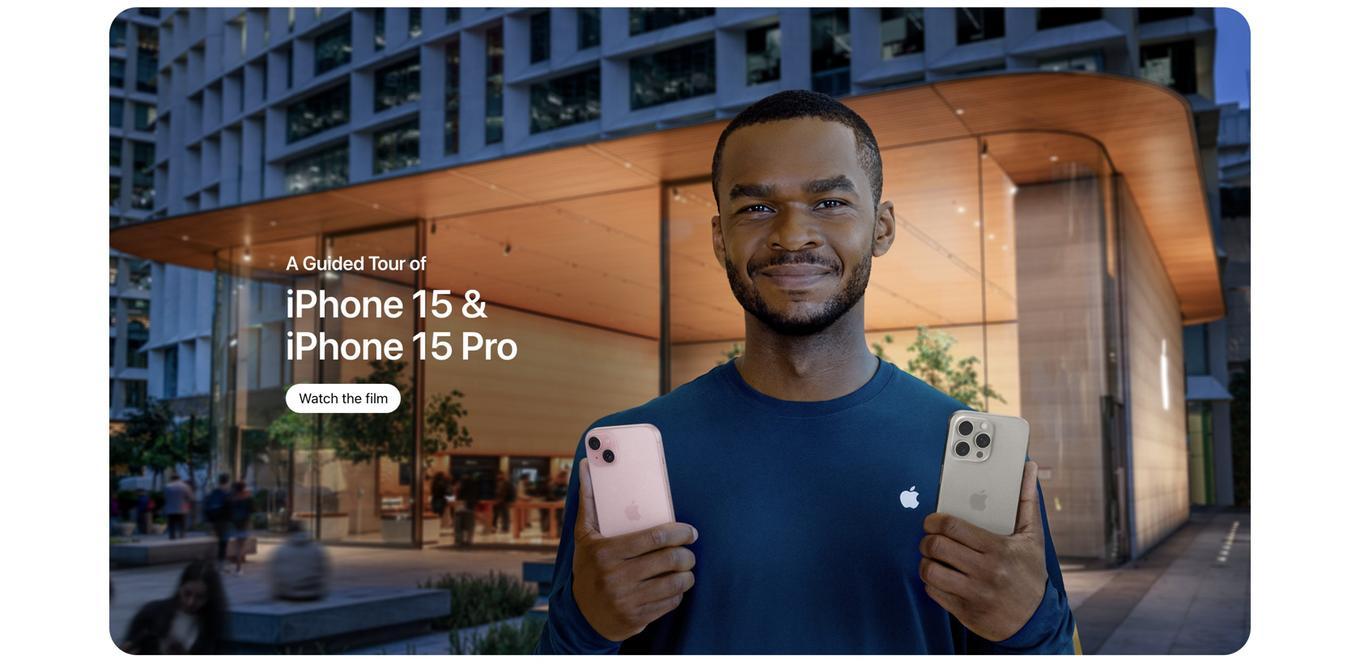 Task type: vqa. For each thing, say whether or not it's contained in the screenshot.
Buy
no



Task type: locate. For each thing, give the bounding box(es) containing it.
a guided tour of iphone 15 & iphone 15 pro
[[286, 251, 518, 369]]

iphone 15 &
[[286, 281, 488, 327]]

guided
[[303, 251, 365, 275]]

film
[[366, 390, 388, 407]]

watch the film
[[299, 390, 388, 407]]



Task type: describe. For each thing, give the bounding box(es) containing it.
iphone 15 pro
[[286, 323, 518, 369]]

tour
[[369, 251, 406, 275]]

the
[[342, 390, 362, 407]]

watch
[[299, 390, 338, 407]]

of
[[410, 251, 427, 275]]

a
[[286, 251, 299, 275]]

watch the film button
[[286, 384, 401, 413]]



